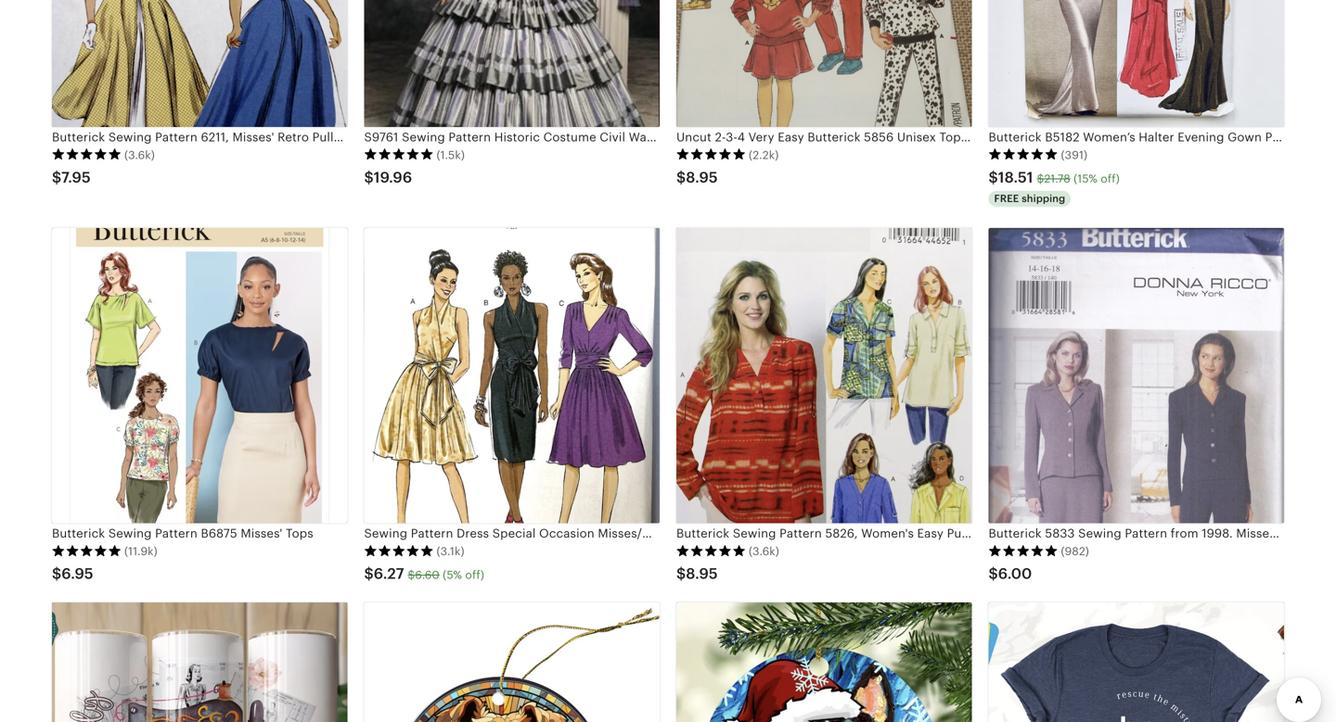 Task type: vqa. For each thing, say whether or not it's contained in the screenshot.
almost
no



Task type: describe. For each thing, give the bounding box(es) containing it.
halter
[[1139, 130, 1175, 144]]

sz
[[1315, 130, 1329, 144]]

butterick sewing pattern 6211, misses' retro pullover front wrap dress, misses' size 14 16 18 20 22, uncut/ff, retro 1950s dress pattern image
[[52, 0, 348, 127]]

and
[[1006, 130, 1028, 144]]

5 out of 5 stars image for the sewing pattern dress special occasion misses/women's butterick b5850 pattern size 6-24 dress fit flare full/straight skirt,wrap bodice uncut image
[[364, 545, 434, 558]]

pattern,
[[1265, 130, 1311, 144]]

(2.2k)
[[749, 149, 779, 162]]

butterick b5182 women's halter evening gown pattern, sz (6
[[989, 130, 1336, 144]]

$ for the uncut 2-3-4 very easy butterick 5856 unisex topo, skirt and pants pattern "image"
[[676, 169, 686, 186]]

5 out of 5 stars image for butterick b5182 women's halter evening gown pattern, sz (6-8-10-12), uncut image
[[989, 148, 1058, 161]]

$ for the butterick 5833 sewing pattern from 1998. misses top, skirt and pants.  bust 36-40.  sizes 14-18   uncut  donna ricco image
[[989, 566, 998, 583]]

(982)
[[1061, 546, 1089, 558]]

b6875
[[201, 527, 237, 541]]

(391)
[[1061, 149, 1088, 162]]

very
[[749, 130, 775, 144]]

6.00
[[998, 566, 1032, 583]]

8.95 for (3.6k)
[[686, 566, 718, 583]]

tops
[[286, 527, 313, 541]]

3-
[[726, 130, 737, 144]]

(3.6k) for $ 7.95
[[124, 149, 155, 162]]

(1.5k)
[[437, 149, 465, 162]]

21.78
[[1044, 172, 1071, 185]]

(3.1k)
[[437, 546, 465, 558]]

5 out of 5 stars image for s9761 sewing pattern historic costume civil war 1860s gone with the wind scarlett o'hara jacket skirt sizes 6-12/14-20 simplicity 9761 image
[[364, 148, 434, 161]]

s9761 sewing pattern historic costume civil war 1860s gone with the wind scarlett o'hara jacket skirt sizes 6-12/14-20 simplicity 9761 image
[[364, 0, 660, 127]]

2-
[[715, 130, 726, 144]]

butterick 5833 sewing pattern from 1998. misses top, skirt and pants.  bust 36-40.  sizes 14-18   uncut  donna ricco image
[[989, 228, 1284, 524]]

tri color corgi in santa hat art starry night 3x3 inch christmas ornament printed on both sides ceramic heirloom tree decoration image
[[676, 603, 972, 723]]

uncut 2-3-4 very easy butterick 5856 unisex topo, skirt and pants pattern image
[[676, 0, 972, 127]]

6.27
[[374, 566, 404, 583]]

(5%
[[443, 569, 462, 582]]

$ for butterick sewing pattern 5826, women's easy pullover top, uncut/ff, women's size 18w 20w 22w 24w, butterick b5826 image
[[676, 566, 686, 583]]

(6
[[1332, 130, 1336, 144]]

butterick b5182 women's halter evening gown pattern, sz (6-8-10-12), uncut image
[[989, 0, 1284, 127]]

$ inside $ 6.27 $ 6.60 (5% off)
[[408, 569, 415, 582]]

7.95
[[61, 169, 91, 186]]

easy
[[778, 130, 804, 144]]

$ 8.95 for (3.6k)
[[676, 566, 718, 583]]

butterick sewing pattern b6875 misses' tops image
[[52, 228, 348, 524]]

gown
[[1228, 130, 1262, 144]]

butterick sewing pattern b6875 misses' tops
[[52, 527, 313, 541]]

18.51
[[998, 169, 1033, 186]]

$ 7.95
[[52, 169, 91, 186]]

$ for s9761 sewing pattern historic costume civil war 1860s gone with the wind scarlett o'hara jacket skirt sizes 6-12/14-20 simplicity 9761 image
[[364, 169, 374, 186]]

uncut 2-3-4 very easy butterick 5856 unisex topo, skirt and pants pattern
[[676, 130, 1109, 144]]

(11.9k)
[[124, 546, 158, 558]]

5 out of 5 stars image for the uncut 2-3-4 very easy butterick 5856 unisex topo, skirt and pants pattern "image"
[[676, 148, 746, 161]]



Task type: locate. For each thing, give the bounding box(es) containing it.
$ for the sewing pattern dress special occasion misses/women's butterick b5850 pattern size 6-24 dress fit flare full/straight skirt,wrap bodice uncut image
[[364, 566, 374, 583]]

1 horizontal spatial off)
[[1101, 172, 1120, 185]]

$ 6.27 $ 6.60 (5% off)
[[364, 566, 484, 583]]

6.95
[[61, 566, 93, 583]]

8.95
[[686, 169, 718, 186], [686, 566, 718, 583]]

off) right (15%
[[1101, 172, 1120, 185]]

sewing pattern dress special occasion misses/women's butterick b5850 pattern size 6-24 dress fit flare full/straight skirt,wrap bodice uncut image
[[364, 228, 660, 524]]

5 out of 5 stars image
[[52, 148, 122, 161], [364, 148, 434, 161], [676, 148, 746, 161], [989, 148, 1058, 161], [52, 545, 122, 558], [364, 545, 434, 558], [676, 545, 746, 558], [989, 545, 1058, 558]]

misses'
[[241, 527, 283, 541]]

women's
[[1083, 130, 1136, 144]]

$ 18.51 $ 21.78 (15% off) free shipping
[[989, 169, 1120, 205]]

pattern up the (11.9k)
[[155, 527, 198, 541]]

2 horizontal spatial butterick
[[989, 130, 1042, 144]]

(3.6k)
[[124, 149, 155, 162], [749, 546, 779, 558]]

butterick up 6.95
[[52, 527, 105, 541]]

0 horizontal spatial pattern
[[155, 527, 198, 541]]

1 vertical spatial $ 8.95
[[676, 566, 718, 583]]

$ 8.95 for (2.2k)
[[676, 169, 718, 186]]

5 out of 5 stars image for butterick sewing pattern 6211, misses' retro pullover front wrap dress, misses' size 14 16 18 20 22, uncut/ff, retro 1950s dress pattern "image"
[[52, 148, 122, 161]]

animal rescue shirt,be their voice,dog rescue shirt,dog lover gift,animal lover gift,foster volunteer shirt,save animal shirt,pet lover gift image
[[989, 603, 1284, 723]]

0 vertical spatial off)
[[1101, 172, 1120, 185]]

5856
[[864, 130, 894, 144]]

off)
[[1101, 172, 1120, 185], [465, 569, 484, 582]]

8.95 for (2.2k)
[[686, 169, 718, 186]]

free
[[994, 193, 1019, 205]]

0 vertical spatial 8.95
[[686, 169, 718, 186]]

1 vertical spatial pattern
[[155, 527, 198, 541]]

$ 19.96
[[364, 169, 412, 186]]

2 8.95 from the top
[[686, 566, 718, 583]]

1 8.95 from the top
[[686, 169, 718, 186]]

0 horizontal spatial (3.6k)
[[124, 149, 155, 162]]

5 out of 5 stars image for butterick sewing pattern 5826, women's easy pullover top, uncut/ff, women's size 18w 20w 22w 24w, butterick b5826 image
[[676, 545, 746, 558]]

unisex
[[897, 130, 936, 144]]

19.96
[[374, 169, 412, 186]]

butterick right easy on the top right of page
[[808, 130, 861, 144]]

0 horizontal spatial off)
[[465, 569, 484, 582]]

6.60
[[415, 569, 440, 582]]

1 $ 8.95 from the top
[[676, 169, 718, 186]]

butterick for butterick b5182 women's halter evening gown pattern, sz (6
[[989, 130, 1042, 144]]

1 vertical spatial 8.95
[[686, 566, 718, 583]]

evening
[[1178, 130, 1224, 144]]

shipping
[[1022, 193, 1066, 205]]

off) inside $ 6.27 $ 6.60 (5% off)
[[465, 569, 484, 582]]

1 vertical spatial off)
[[465, 569, 484, 582]]

5 out of 5 stars image for the butterick 5833 sewing pattern from 1998. misses top, skirt and pants.  bust 36-40.  sizes 14-18   uncut  donna ricco image
[[989, 545, 1058, 558]]

$
[[52, 169, 61, 186], [364, 169, 374, 186], [676, 169, 686, 186], [989, 169, 998, 186], [1037, 172, 1044, 185], [52, 566, 61, 583], [364, 566, 374, 583], [676, 566, 686, 583], [989, 566, 998, 583], [408, 569, 415, 582]]

1 horizontal spatial (3.6k)
[[749, 546, 779, 558]]

b5182
[[1045, 130, 1080, 144]]

1 horizontal spatial pattern
[[1066, 130, 1109, 144]]

uncut
[[676, 130, 712, 144]]

off) for 18.51
[[1101, 172, 1120, 185]]

sewing
[[108, 527, 152, 541]]

skirt
[[975, 130, 1002, 144]]

$ 8.95
[[676, 169, 718, 186], [676, 566, 718, 583]]

butterick for butterick sewing pattern b6875 misses' tops
[[52, 527, 105, 541]]

1 horizontal spatial butterick
[[808, 130, 861, 144]]

5 out of 5 stars image for "butterick sewing pattern b6875 misses' tops" image
[[52, 545, 122, 558]]

0 vertical spatial $ 8.95
[[676, 169, 718, 186]]

4
[[737, 130, 745, 144]]

topo,
[[940, 130, 972, 144]]

butterick sewing pattern 5826, women's easy pullover top, uncut/ff, women's size 18w 20w 22w 24w, butterick b5826 image
[[676, 228, 972, 524]]

1 vertical spatial (3.6k)
[[749, 546, 779, 558]]

$ for butterick sewing pattern 6211, misses' retro pullover front wrap dress, misses' size 14 16 18 20 22, uncut/ff, retro 1950s dress pattern "image"
[[52, 169, 61, 186]]

butterick
[[808, 130, 861, 144], [989, 130, 1042, 144], [52, 527, 105, 541]]

off) right (5% on the left of the page
[[465, 569, 484, 582]]

$ 6.00
[[989, 566, 1032, 583]]

off) for 6.27
[[465, 569, 484, 582]]

$ 6.95
[[52, 566, 93, 583]]

$ for "butterick sewing pattern b6875 misses' tops" image
[[52, 566, 61, 583]]

0 vertical spatial (3.6k)
[[124, 149, 155, 162]]

personalized sewing tumbler for her, sewing tumbler gifts for women, sewing floral tumbler, gift for seamstress, sewing tumbler image
[[52, 603, 348, 723]]

off) inside $ 18.51 $ 21.78 (15% off) free shipping
[[1101, 172, 1120, 185]]

0 horizontal spatial butterick
[[52, 527, 105, 541]]

(15%
[[1074, 172, 1098, 185]]

dog breed christmas ornament stained glass style, "airedale terrier" image
[[364, 603, 660, 723]]

pants
[[1031, 130, 1063, 144]]

pattern up the (391)
[[1066, 130, 1109, 144]]

0 vertical spatial pattern
[[1066, 130, 1109, 144]]

pattern
[[1066, 130, 1109, 144], [155, 527, 198, 541]]

butterick up 18.51
[[989, 130, 1042, 144]]

2 $ 8.95 from the top
[[676, 566, 718, 583]]

(3.6k) for $ 8.95
[[749, 546, 779, 558]]



